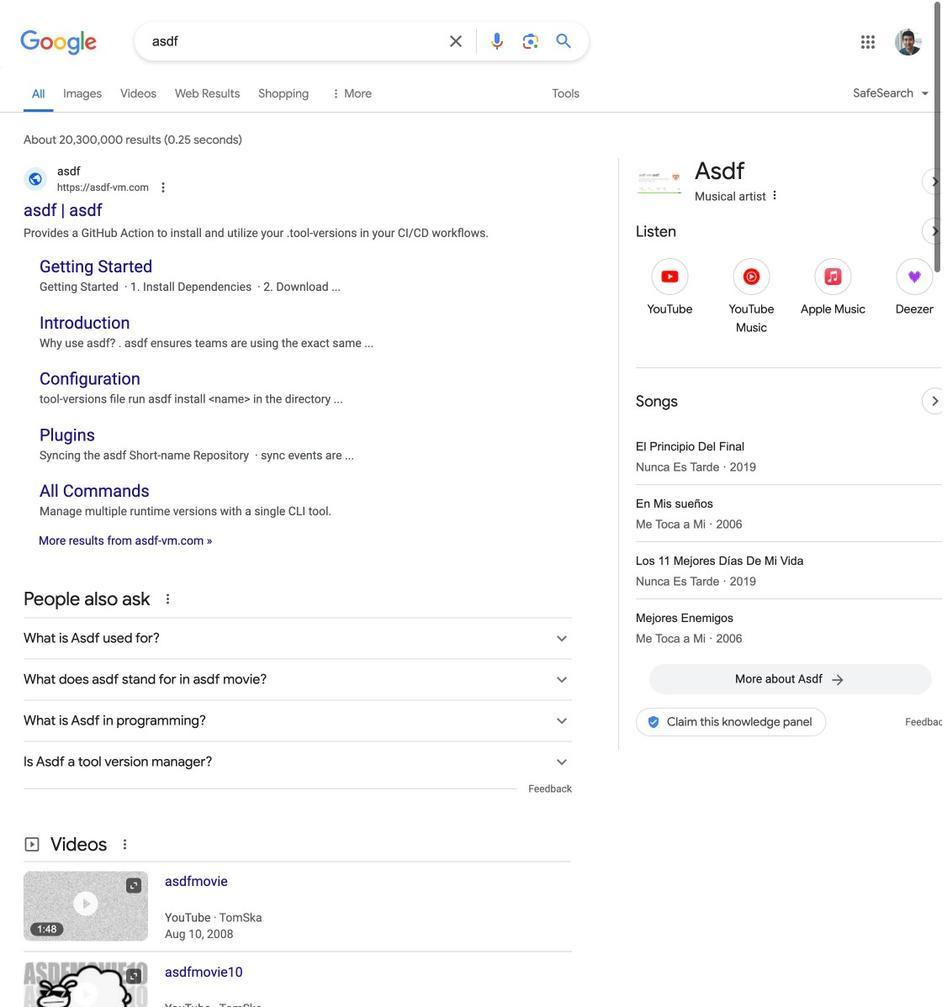 Task type: locate. For each thing, give the bounding box(es) containing it.
list
[[636, 428, 942, 656]]

thumbnail image for asdf image
[[636, 170, 683, 194]]

None search field
[[0, 21, 589, 61]]

2 vertical spatial heading
[[148, 963, 572, 1008]]

Search text field
[[152, 32, 436, 53]]

heading
[[695, 158, 745, 185], [148, 872, 572, 942], [148, 963, 572, 1008]]

0 vertical spatial heading
[[695, 158, 745, 185]]

1 vertical spatial heading
[[148, 872, 572, 942]]

navigation
[[0, 74, 942, 122]]

None text field
[[57, 180, 149, 195]]



Task type: describe. For each thing, give the bounding box(es) containing it.
more options image
[[768, 188, 781, 202]]

more options image
[[766, 187, 783, 203]]

search by image image
[[521, 31, 541, 51]]

google image
[[20, 30, 98, 56]]

search by voice image
[[487, 31, 507, 51]]



Task type: vqa. For each thing, say whether or not it's contained in the screenshot.
Search Box
yes



